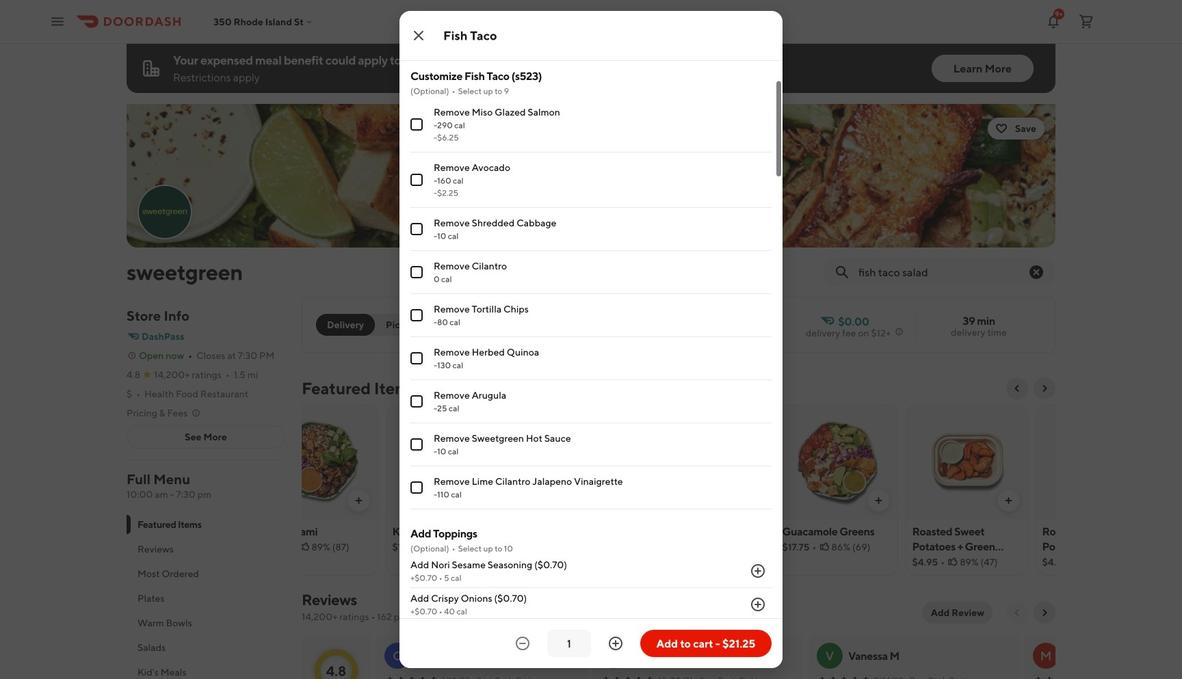 Task type: describe. For each thing, give the bounding box(es) containing it.
guacamole greens image
[[777, 405, 898, 520]]

decrease quantity by 1 image
[[514, 636, 531, 652]]

next button of carousel image
[[1039, 383, 1050, 394]]

0 items, open order cart image
[[1078, 13, 1095, 30]]

notification bell image
[[1045, 13, 1062, 30]]

1 increase quantity by 1 image from the top
[[750, 563, 766, 579]]

Current quantity is 1 number field
[[555, 636, 583, 651]]

2 group from the top
[[410, 526, 772, 679]]

next image
[[1039, 607, 1050, 618]]

fish taco image
[[647, 405, 768, 520]]

2 increase quantity by 1 image from the top
[[750, 597, 766, 613]]

close fish taco image
[[410, 27, 427, 44]]

shroomami image
[[257, 405, 378, 520]]

add item to cart image for roasted sweet potatoes + green goddess ranch image in the right of the page
[[1003, 495, 1014, 506]]



Task type: vqa. For each thing, say whether or not it's contained in the screenshot.
New
no



Task type: locate. For each thing, give the bounding box(es) containing it.
add item to cart image for 'shroomami' image
[[353, 495, 364, 506]]

None checkbox
[[410, 118, 423, 131], [410, 352, 423, 365], [410, 482, 423, 494], [410, 118, 423, 131], [410, 352, 423, 365], [410, 482, 423, 494]]

None radio
[[316, 314, 375, 336]]

roasted sweet potatoes + green goddess ranch image
[[907, 405, 1028, 520]]

1 group from the top
[[410, 68, 772, 510]]

1 vertical spatial group
[[410, 526, 772, 679]]

None checkbox
[[410, 174, 423, 186], [410, 223, 423, 235], [410, 266, 423, 278], [410, 309, 423, 322], [410, 395, 423, 408], [410, 438, 423, 451], [410, 174, 423, 186], [410, 223, 423, 235], [410, 266, 423, 278], [410, 309, 423, 322], [410, 395, 423, 408], [410, 438, 423, 451]]

1 add item to cart image from the left
[[353, 495, 364, 506]]

Item Search search field
[[859, 265, 1028, 280]]

0 vertical spatial group
[[410, 68, 772, 510]]

1 horizontal spatial add item to cart image
[[873, 495, 884, 506]]

previous image
[[1012, 607, 1023, 618]]

0 horizontal spatial add item to cart image
[[353, 495, 364, 506]]

increase quantity by 1 image
[[607, 636, 624, 652]]

heading
[[302, 378, 416, 400]]

super green goddess image
[[517, 405, 638, 520]]

add item to cart image for guacamole greens image
[[873, 495, 884, 506]]

increase quantity by 1 image
[[750, 563, 766, 579], [750, 597, 766, 613]]

None radio
[[367, 314, 428, 336]]

1 vertical spatial increase quantity by 1 image
[[750, 597, 766, 613]]

roasted sweet potatoes + hot honey mustard image
[[1037, 405, 1158, 520]]

sweetgreen image
[[127, 104, 1056, 248], [139, 186, 191, 238]]

order methods option group
[[316, 314, 428, 336]]

2 add item to cart image from the left
[[873, 495, 884, 506]]

0 vertical spatial increase quantity by 1 image
[[750, 563, 766, 579]]

add item to cart image
[[353, 495, 364, 506], [873, 495, 884, 506], [1003, 495, 1014, 506]]

open menu image
[[49, 13, 66, 30]]

previous button of carousel image
[[1012, 383, 1023, 394]]

kale caesar image
[[387, 405, 508, 520]]

3 add item to cart image from the left
[[1003, 495, 1014, 506]]

dialog
[[400, 0, 859, 679]]

group
[[410, 68, 772, 510], [410, 526, 772, 679]]

2 horizontal spatial add item to cart image
[[1003, 495, 1014, 506]]



